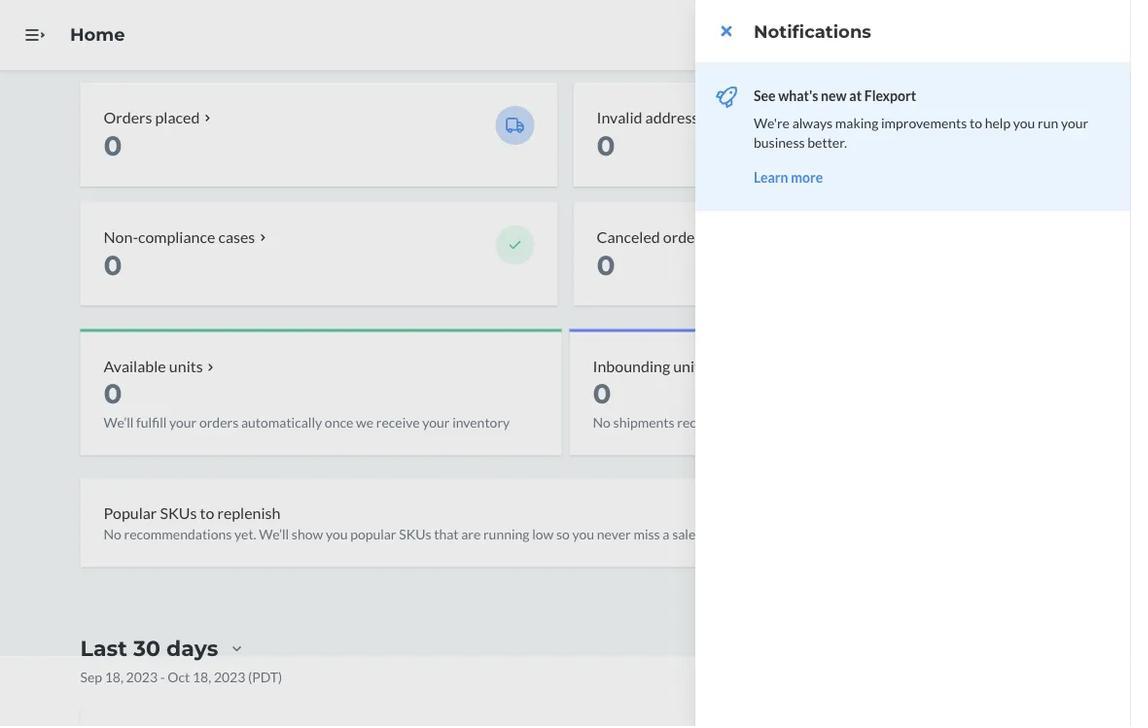 Task type: vqa. For each thing, say whether or not it's contained in the screenshot.
ready
no



Task type: describe. For each thing, give the bounding box(es) containing it.
flexport
[[865, 87, 917, 104]]

at
[[850, 87, 862, 104]]

notifications
[[754, 20, 872, 42]]

new
[[821, 87, 847, 104]]

what's
[[779, 87, 819, 104]]

learn more
[[754, 169, 823, 185]]

run
[[1038, 114, 1059, 131]]

close image
[[722, 23, 732, 39]]

we're
[[754, 114, 790, 131]]

your
[[1062, 114, 1089, 131]]

to
[[970, 114, 983, 131]]

always
[[793, 114, 833, 131]]

making
[[836, 114, 879, 131]]

help
[[985, 114, 1011, 131]]



Task type: locate. For each thing, give the bounding box(es) containing it.
you
[[1014, 114, 1036, 131]]

see what's new at flexport
[[754, 87, 917, 104]]

learn more link
[[754, 169, 823, 185]]

better.
[[808, 134, 847, 150]]

improvements
[[882, 114, 968, 131]]

more
[[791, 169, 823, 185]]

learn
[[754, 169, 789, 185]]

business
[[754, 134, 805, 150]]

we're always making improvements to help you run your business better.
[[754, 114, 1089, 150]]

see
[[754, 87, 776, 104]]



